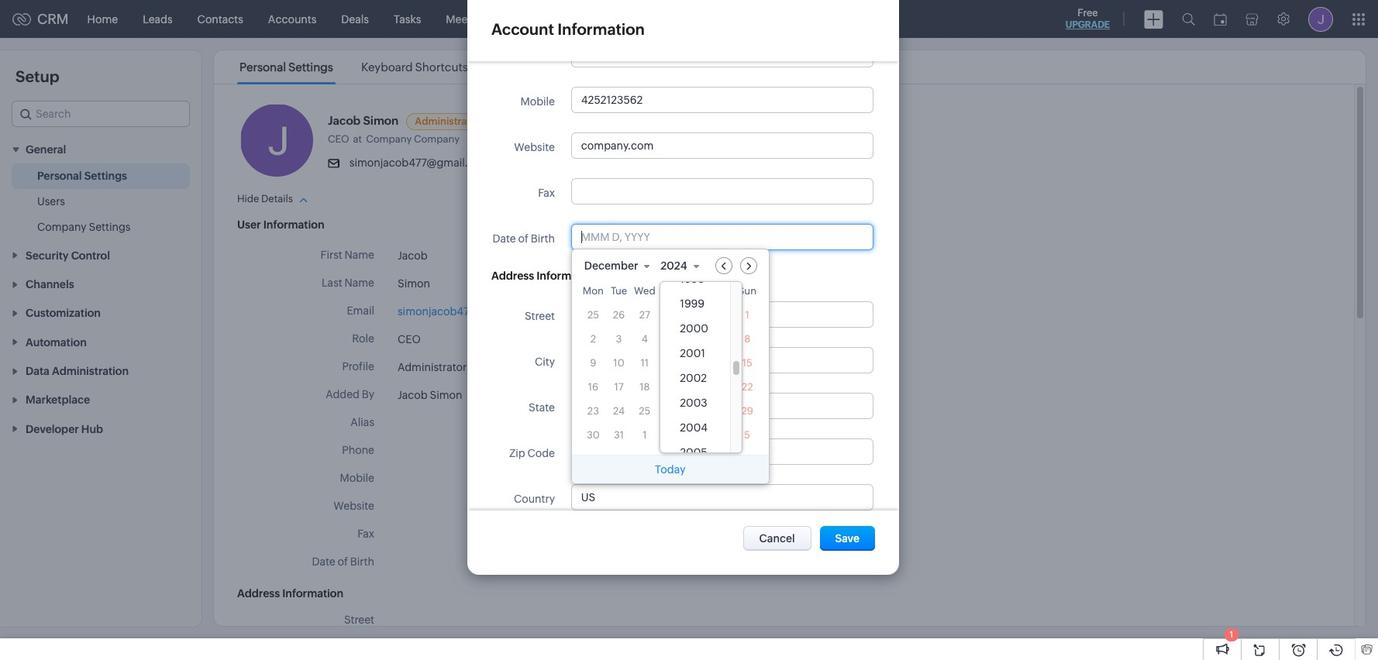 Task type: describe. For each thing, give the bounding box(es) containing it.
row containing mon
[[583, 285, 758, 302]]

last
[[322, 277, 343, 289]]

2004
[[680, 422, 708, 434]]

meetings
[[446, 13, 493, 25]]

row containing 30
[[583, 425, 758, 446]]

pm
[[577, 391, 591, 402]]

0 vertical spatial of
[[518, 233, 529, 245]]

row containing 23
[[583, 401, 758, 422]]

keyboard shortcuts link
[[359, 60, 471, 74]]

country
[[514, 493, 555, 506]]

general
[[26, 144, 66, 156]]

today button
[[572, 455, 769, 484]]

thu
[[662, 285, 680, 297]]

1 for 1 wed cell at the left of the page
[[643, 430, 647, 441]]

keyboard
[[361, 60, 413, 74]]

1 sun cell
[[746, 309, 750, 321]]

25 for "25 wed" "cell"
[[639, 406, 651, 417]]

mon,
[[473, 391, 495, 402]]

accounts link
[[256, 0, 329, 38]]

zip code
[[509, 447, 555, 460]]

at
[[353, 133, 362, 145]]

2000 option
[[661, 316, 731, 341]]

2 vertical spatial 1
[[1231, 630, 1234, 640]]

2005 option
[[661, 440, 731, 465]]

company settings
[[37, 221, 131, 234]]

0 vertical spatial birth
[[531, 233, 555, 245]]

calls
[[518, 13, 542, 25]]

30 mon cell
[[587, 430, 600, 441]]

5 sun cell
[[745, 430, 751, 441]]

0 vertical spatial phone
[[523, 50, 555, 62]]

11
[[641, 357, 649, 369]]

1 vertical spatial website
[[334, 500, 375, 513]]

2005
[[680, 447, 708, 459]]

first name
[[321, 249, 375, 261]]

users link
[[37, 194, 65, 210]]

26 for 26 tue cell
[[613, 309, 625, 321]]

4
[[642, 333, 648, 345]]

thursday column header
[[660, 285, 681, 302]]

0 horizontal spatial address
[[237, 588, 280, 600]]

name for first name
[[345, 249, 375, 261]]

26 for 26 thu cell
[[665, 406, 677, 417]]

0 horizontal spatial date
[[312, 556, 336, 568]]

2001
[[680, 347, 706, 360]]

19 thu cell
[[660, 377, 681, 398]]

1 vertical spatial fax
[[358, 528, 375, 541]]

6
[[693, 333, 700, 345]]

sunday column header
[[737, 285, 758, 302]]

free
[[1078, 7, 1098, 19]]

20
[[690, 382, 703, 393]]

0 vertical spatial website
[[514, 141, 555, 154]]

14
[[717, 357, 727, 369]]

jacob simon for administrator
[[328, 114, 399, 127]]

2000
[[680, 323, 709, 335]]

1 vertical spatial jacob
[[398, 250, 428, 262]]

first
[[321, 249, 343, 261]]

mon
[[583, 285, 604, 297]]

1 vertical spatial simonjacob477@gmail.com
[[398, 306, 539, 318]]

1998
[[680, 273, 705, 285]]

sun
[[738, 285, 757, 297]]

0 vertical spatial personal settings
[[240, 60, 333, 74]]

2001 option
[[661, 341, 731, 366]]

list box containing 1998
[[661, 267, 742, 465]]

simon for administrator
[[363, 114, 399, 127]]

cancel button
[[743, 526, 812, 551]]

wed
[[634, 285, 656, 297]]

reports
[[567, 13, 607, 25]]

users
[[37, 196, 65, 208]]

0 vertical spatial date
[[493, 233, 516, 245]]

meetings link
[[434, 0, 505, 38]]

MMM D, YYYY text field
[[572, 225, 873, 250]]

calendar image
[[1214, 13, 1228, 25]]

1 horizontal spatial address
[[492, 270, 534, 282]]

27 for the 27 fri cell
[[691, 406, 702, 417]]

22
[[742, 382, 753, 393]]

0 horizontal spatial birth
[[350, 556, 375, 568]]

1 horizontal spatial mobile
[[521, 95, 555, 108]]

1 vertical spatial street
[[344, 614, 375, 627]]

list containing personal settings
[[226, 50, 482, 84]]

company inside 'general' region
[[37, 221, 87, 234]]

sat
[[714, 285, 730, 297]]

ceo for ceo
[[398, 333, 421, 346]]

1999 option
[[661, 292, 731, 316]]

account
[[492, 20, 554, 38]]

23
[[588, 406, 599, 417]]

26 tue cell
[[613, 309, 625, 321]]

3 fri cell
[[693, 430, 700, 441]]

state
[[529, 402, 555, 414]]

27 fri cell
[[686, 401, 707, 422]]

jacob for administrator
[[328, 114, 361, 127]]

hide details link
[[237, 193, 308, 205]]

18
[[640, 382, 650, 393]]

1 horizontal spatial date of birth
[[493, 233, 555, 245]]

31
[[614, 430, 624, 441]]

25 wed cell
[[639, 406, 651, 417]]

personal inside list
[[240, 60, 286, 74]]

mon tue wed thu
[[583, 285, 680, 297]]

tasks
[[394, 13, 421, 25]]

25 mon cell
[[588, 309, 599, 321]]

personal settings link for keyboard shortcuts link
[[237, 60, 336, 74]]

8
[[745, 333, 751, 345]]

0 vertical spatial simonjacob477@gmail.com
[[350, 157, 491, 169]]

2024 field
[[660, 257, 707, 275]]

shortcuts
[[415, 60, 468, 74]]

setup
[[16, 67, 59, 85]]

10
[[614, 357, 625, 369]]

alias
[[351, 416, 375, 429]]

1 vertical spatial simon
[[398, 278, 430, 290]]

deals link
[[329, 0, 381, 38]]

save
[[836, 532, 860, 545]]

contacts
[[197, 13, 243, 25]]

1999
[[680, 298, 705, 310]]

1 vertical spatial phone
[[342, 444, 375, 457]]

tue
[[611, 285, 627, 297]]

13
[[691, 357, 702, 369]]

jacob simon for mon, 27 nov 2023 12:54 pm
[[398, 389, 463, 402]]

21
[[717, 382, 727, 393]]

role
[[352, 333, 375, 345]]

administrator for jacob simon
[[415, 116, 481, 127]]

wednesday column header
[[634, 285, 656, 302]]

2023
[[528, 391, 550, 402]]

campaigns
[[631, 13, 689, 25]]

0 horizontal spatial 27
[[496, 391, 507, 402]]

home
[[87, 13, 118, 25]]

tasks link
[[381, 0, 434, 38]]

29 sun cell
[[737, 401, 758, 422]]

8 sun cell
[[745, 333, 751, 345]]

24 tue cell
[[613, 406, 625, 417]]

30 sat cell
[[712, 305, 733, 326]]

0 horizontal spatial date of birth
[[312, 556, 375, 568]]

December field
[[584, 257, 658, 275]]

0 vertical spatial settings
[[289, 60, 333, 74]]

1 horizontal spatial fax
[[538, 187, 555, 199]]

leads
[[143, 13, 173, 25]]

17
[[614, 382, 624, 393]]

row containing 9
[[583, 353, 758, 374]]

13 fri cell
[[686, 353, 707, 374]]

24
[[613, 406, 625, 417]]

december
[[585, 260, 639, 272]]

2 mon cell
[[591, 333, 596, 345]]

account information
[[492, 20, 645, 38]]

1 vertical spatial settings
[[84, 170, 127, 183]]

2
[[591, 333, 596, 345]]



Task type: locate. For each thing, give the bounding box(es) containing it.
15 sun cell
[[737, 353, 758, 374]]

1 horizontal spatial street
[[525, 310, 555, 323]]

name right last
[[345, 277, 375, 289]]

14 sat cell
[[717, 357, 727, 369]]

save button
[[820, 526, 876, 551]]

contacts link
[[185, 0, 256, 38]]

26 inside cell
[[665, 406, 677, 417]]

21 sat cell
[[717, 382, 727, 393]]

2002
[[680, 372, 707, 385]]

30 down saturday column header
[[716, 309, 729, 321]]

0 vertical spatial fax
[[538, 187, 555, 199]]

friday column header
[[686, 285, 707, 302]]

personal inside 'general' region
[[37, 170, 82, 183]]

3 down 26 tue cell
[[616, 333, 622, 345]]

name
[[345, 249, 375, 261], [345, 277, 375, 289]]

street
[[525, 310, 555, 323], [344, 614, 375, 627]]

calls link
[[505, 0, 555, 38]]

zip
[[509, 447, 526, 460]]

crm link
[[12, 11, 69, 27]]

0 horizontal spatial 25
[[588, 309, 599, 321]]

logo image
[[12, 13, 31, 25]]

personal settings link down general dropdown button
[[37, 169, 127, 184]]

leads link
[[130, 0, 185, 38]]

2 vertical spatial settings
[[89, 221, 131, 234]]

ceo right role
[[398, 333, 421, 346]]

keyboard shortcuts
[[361, 60, 468, 74]]

information
[[558, 20, 645, 38], [263, 219, 325, 231], [537, 270, 598, 282], [282, 588, 344, 600]]

0 vertical spatial address
[[492, 270, 534, 282]]

jacob
[[328, 114, 361, 127], [398, 250, 428, 262], [398, 389, 428, 402]]

search image
[[1183, 12, 1196, 26]]

jacob simon left mon,
[[398, 389, 463, 402]]

1 horizontal spatial personal settings link
[[237, 60, 336, 74]]

personal settings inside 'general' region
[[37, 170, 127, 183]]

today
[[655, 464, 686, 476]]

3 up 2005
[[693, 430, 700, 441]]

28 sat cell
[[716, 406, 728, 417]]

2003
[[680, 397, 708, 409]]

0 horizontal spatial personal
[[37, 170, 82, 183]]

23 mon cell
[[588, 406, 599, 417]]

27 inside cell
[[691, 406, 702, 417]]

2 horizontal spatial 27
[[691, 406, 702, 417]]

1 vertical spatial 1
[[643, 430, 647, 441]]

5 row from the top
[[583, 377, 758, 398]]

1 horizontal spatial phone
[[523, 50, 555, 62]]

29 inside "cell"
[[742, 406, 754, 417]]

0 vertical spatial jacob
[[328, 114, 361, 127]]

20 fri cell
[[686, 377, 707, 398]]

29 up 2000
[[691, 309, 702, 321]]

26 down tuesday column header
[[613, 309, 625, 321]]

6 fri cell
[[686, 329, 707, 350]]

2 name from the top
[[345, 277, 375, 289]]

settings
[[289, 60, 333, 74], [84, 170, 127, 183], [89, 221, 131, 234]]

saturday column header
[[712, 285, 733, 302]]

4 wed cell
[[642, 333, 648, 345]]

25 for 25 mon cell at the top of the page
[[588, 309, 599, 321]]

ceo
[[328, 133, 349, 145], [398, 333, 421, 346]]

0 horizontal spatial personal settings
[[37, 170, 127, 183]]

27 wed cell
[[640, 309, 651, 321]]

personal settings link
[[237, 60, 336, 74], [37, 169, 127, 184]]

1 vertical spatial ceo
[[398, 333, 421, 346]]

0 vertical spatial name
[[345, 249, 375, 261]]

0 vertical spatial street
[[525, 310, 555, 323]]

search element
[[1173, 0, 1205, 38]]

0 horizontal spatial website
[[334, 500, 375, 513]]

25 up 1 wed cell at the left of the page
[[639, 406, 651, 417]]

mobile
[[521, 95, 555, 108], [340, 472, 375, 485]]

22 sun cell
[[737, 377, 758, 398]]

2 horizontal spatial company
[[414, 133, 460, 145]]

29 fri cell
[[686, 305, 707, 326]]

1 horizontal spatial 25
[[639, 406, 651, 417]]

0 vertical spatial 29
[[691, 309, 702, 321]]

1 vertical spatial 26
[[665, 406, 677, 417]]

list box
[[661, 267, 742, 465]]

general button
[[0, 135, 202, 164]]

0 vertical spatial 3
[[616, 333, 622, 345]]

0 vertical spatial ceo
[[328, 133, 349, 145]]

personal settings link down accounts link
[[237, 60, 336, 74]]

3 tue cell
[[616, 333, 622, 345]]

2 vertical spatial simon
[[430, 389, 463, 402]]

reports link
[[555, 0, 619, 38]]

1 vertical spatial of
[[338, 556, 348, 568]]

0 vertical spatial administrator
[[415, 116, 481, 127]]

0 vertical spatial mobile
[[521, 95, 555, 108]]

mobile down alias
[[340, 472, 375, 485]]

company company link
[[366, 133, 464, 145]]

25
[[588, 309, 599, 321], [639, 406, 651, 417]]

26 thu cell
[[660, 401, 681, 422]]

None text field
[[572, 88, 873, 112], [572, 133, 873, 158], [572, 440, 873, 465], [572, 88, 873, 112], [572, 133, 873, 158], [572, 440, 873, 465]]

jacob up at
[[328, 114, 361, 127]]

row containing 16
[[583, 377, 758, 398]]

1 vertical spatial mobile
[[340, 472, 375, 485]]

2003 option
[[661, 391, 731, 416]]

1 vertical spatial 29
[[742, 406, 754, 417]]

29 down 22 sun cell
[[742, 406, 754, 417]]

jacob simon
[[328, 114, 399, 127], [398, 389, 463, 402]]

1 horizontal spatial ceo
[[398, 333, 421, 346]]

simonjacob477@gmail.com link
[[398, 306, 539, 318]]

3 row from the top
[[583, 329, 758, 350]]

1 row from the top
[[583, 285, 758, 302]]

12
[[666, 357, 676, 369]]

1 horizontal spatial birth
[[531, 233, 555, 245]]

7 row from the top
[[583, 425, 758, 446]]

1 horizontal spatial 1
[[746, 309, 750, 321]]

18 wed cell
[[634, 377, 656, 398]]

of
[[518, 233, 529, 245], [338, 556, 348, 568]]

17 tue cell
[[614, 382, 624, 393]]

0 horizontal spatial 30
[[587, 430, 600, 441]]

jacob right first name
[[398, 250, 428, 262]]

0 vertical spatial address information
[[492, 270, 598, 282]]

phone down alias
[[342, 444, 375, 457]]

1 horizontal spatial 30
[[716, 309, 729, 321]]

0 horizontal spatial 1
[[643, 430, 647, 441]]

personal
[[240, 60, 286, 74], [37, 170, 82, 183]]

personal settings link for users 'link'
[[37, 169, 127, 184]]

25 down monday column header
[[588, 309, 599, 321]]

grid containing mon
[[572, 282, 769, 455]]

row
[[583, 285, 758, 302], [583, 305, 758, 326], [583, 329, 758, 350], [583, 353, 758, 374], [583, 377, 758, 398], [583, 401, 758, 422], [583, 425, 758, 446]]

1 horizontal spatial personal settings
[[240, 60, 333, 74]]

company right at
[[366, 133, 412, 145]]

2002 option
[[661, 366, 731, 391]]

26
[[613, 309, 625, 321], [665, 406, 677, 417]]

simon up simonjacob477@gmail.com link
[[398, 278, 430, 290]]

1 vertical spatial 27
[[496, 391, 507, 402]]

2 vertical spatial jacob
[[398, 389, 428, 402]]

administrator down simonjacob477@gmail.com link
[[398, 361, 467, 374]]

1 vertical spatial address
[[237, 588, 280, 600]]

0 vertical spatial 30
[[716, 309, 729, 321]]

mobile down account
[[521, 95, 555, 108]]

10 tue cell
[[614, 357, 625, 369]]

3 for the 3 tue cell
[[616, 333, 622, 345]]

30 inside cell
[[716, 309, 729, 321]]

profile image
[[1309, 7, 1334, 31]]

1 horizontal spatial 3
[[693, 430, 700, 441]]

0 vertical spatial 1
[[746, 309, 750, 321]]

ceo left at
[[328, 133, 349, 145]]

1 vertical spatial birth
[[350, 556, 375, 568]]

home link
[[75, 0, 130, 38]]

row containing 25
[[583, 305, 758, 326]]

general region
[[0, 164, 202, 241]]

0 vertical spatial personal
[[240, 60, 286, 74]]

upgrade
[[1066, 19, 1110, 30]]

27
[[640, 309, 651, 321], [496, 391, 507, 402], [691, 406, 702, 417]]

1 vertical spatial 3
[[693, 430, 700, 441]]

profile
[[342, 361, 375, 373]]

address information
[[492, 270, 598, 282], [237, 588, 344, 600]]

row containing 2
[[583, 329, 758, 350]]

0 horizontal spatial personal settings link
[[37, 169, 127, 184]]

today link
[[655, 464, 686, 476]]

user information
[[237, 219, 325, 231]]

company down shortcuts
[[414, 133, 460, 145]]

ceo for ceo at company company
[[328, 133, 349, 145]]

0 horizontal spatial 3
[[616, 333, 622, 345]]

nov
[[508, 391, 526, 402]]

added
[[326, 389, 360, 401]]

company down users 'link'
[[37, 221, 87, 234]]

0 vertical spatial jacob simon
[[328, 114, 399, 127]]

5
[[745, 430, 751, 441]]

grid
[[572, 282, 769, 455]]

personal down accounts link
[[240, 60, 286, 74]]

28
[[716, 406, 728, 417]]

monday column header
[[583, 285, 604, 302]]

0 horizontal spatial street
[[344, 614, 375, 627]]

1 vertical spatial name
[[345, 277, 375, 289]]

30 down 23 on the bottom left
[[587, 430, 600, 441]]

0 horizontal spatial address information
[[237, 588, 344, 600]]

0 vertical spatial 27
[[640, 309, 651, 321]]

cancel
[[760, 532, 795, 545]]

email
[[347, 305, 375, 317]]

hide
[[237, 193, 259, 205]]

grid inside choose date dialog
[[572, 282, 769, 455]]

1 vertical spatial personal settings
[[37, 170, 127, 183]]

1 vertical spatial administrator
[[398, 361, 467, 374]]

hide details
[[237, 193, 293, 205]]

1 vertical spatial 30
[[587, 430, 600, 441]]

1 horizontal spatial address information
[[492, 270, 598, 282]]

0 horizontal spatial mobile
[[340, 472, 375, 485]]

30 for 30 mon cell on the left bottom of page
[[587, 430, 600, 441]]

list
[[226, 50, 482, 84]]

accounts
[[268, 13, 317, 25]]

1 wed cell
[[643, 430, 647, 441]]

1 for 1 sun "cell"
[[746, 309, 750, 321]]

30
[[716, 309, 729, 321], [587, 430, 600, 441]]

26 down 19
[[665, 406, 677, 417]]

0 vertical spatial personal settings link
[[237, 60, 336, 74]]

30 for 30 sat cell
[[716, 309, 729, 321]]

1 vertical spatial jacob simon
[[398, 389, 463, 402]]

19
[[666, 382, 676, 393]]

1 horizontal spatial website
[[514, 141, 555, 154]]

city
[[535, 356, 555, 368]]

simon for mon, 27 nov 2023 12:54 pm
[[430, 389, 463, 402]]

0 horizontal spatial 29
[[691, 309, 702, 321]]

16 mon cell
[[588, 382, 599, 393]]

1 vertical spatial date of birth
[[312, 556, 375, 568]]

1 vertical spatial 25
[[639, 406, 651, 417]]

administrator up company company link
[[415, 116, 481, 127]]

profile element
[[1300, 0, 1343, 38]]

details
[[261, 193, 293, 205]]

administrator for profile
[[398, 361, 467, 374]]

0 vertical spatial 25
[[588, 309, 599, 321]]

1 name from the top
[[345, 249, 375, 261]]

mon, 27 nov 2023 12:54 pm
[[473, 391, 591, 402]]

last name
[[322, 277, 375, 289]]

9 mon cell
[[590, 357, 597, 369]]

0 horizontal spatial fax
[[358, 528, 375, 541]]

1 vertical spatial address information
[[237, 588, 344, 600]]

1 horizontal spatial 26
[[665, 406, 677, 417]]

choose date dialog
[[571, 249, 770, 485]]

16
[[588, 382, 599, 393]]

deals
[[341, 13, 369, 25]]

name for last name
[[345, 277, 375, 289]]

fax
[[538, 187, 555, 199], [358, 528, 375, 541]]

3
[[616, 333, 622, 345], [693, 430, 700, 441]]

31 tue cell
[[614, 430, 624, 441]]

12 thu cell
[[660, 353, 681, 374]]

1 horizontal spatial 27
[[640, 309, 651, 321]]

27 for 27 wed cell
[[640, 309, 651, 321]]

date of birth
[[493, 233, 555, 245], [312, 556, 375, 568]]

27 up 2004
[[691, 406, 702, 417]]

simon left mon,
[[430, 389, 463, 402]]

name right the first
[[345, 249, 375, 261]]

27 down wednesday column header
[[640, 309, 651, 321]]

0 vertical spatial date of birth
[[493, 233, 555, 245]]

1
[[746, 309, 750, 321], [643, 430, 647, 441], [1231, 630, 1234, 640]]

2 horizontal spatial 1
[[1231, 630, 1234, 640]]

simon up ceo at company company
[[363, 114, 399, 127]]

ceo at company company
[[328, 133, 460, 145]]

jacob for mon, 27 nov 2023 12:54 pm
[[398, 389, 428, 402]]

tuesday column header
[[609, 285, 630, 302]]

None text field
[[572, 179, 873, 204], [572, 302, 873, 327], [572, 348, 873, 373], [572, 394, 873, 419], [572, 485, 873, 510], [572, 179, 873, 204], [572, 302, 873, 327], [572, 348, 873, 373], [572, 394, 873, 419], [572, 485, 873, 510]]

29
[[691, 309, 702, 321], [742, 406, 754, 417]]

0 horizontal spatial 26
[[613, 309, 625, 321]]

crm
[[37, 11, 69, 27]]

9
[[590, 357, 597, 369]]

2 row from the top
[[583, 305, 758, 326]]

1 vertical spatial date
[[312, 556, 336, 568]]

address
[[492, 270, 534, 282], [237, 588, 280, 600]]

phone down account
[[523, 50, 555, 62]]

0 horizontal spatial company
[[37, 221, 87, 234]]

1 horizontal spatial 29
[[742, 406, 754, 417]]

added by
[[326, 389, 375, 401]]

6 row from the top
[[583, 401, 758, 422]]

29 inside cell
[[691, 309, 702, 321]]

27 left nov
[[496, 391, 507, 402]]

date
[[493, 233, 516, 245], [312, 556, 336, 568]]

jacob right by on the bottom of page
[[398, 389, 428, 402]]

11 wed cell
[[641, 357, 649, 369]]

personal up users
[[37, 170, 82, 183]]

1 horizontal spatial of
[[518, 233, 529, 245]]

1998 option
[[661, 267, 731, 292]]

personal settings down accounts link
[[240, 60, 333, 74]]

0 horizontal spatial of
[[338, 556, 348, 568]]

0 vertical spatial 26
[[613, 309, 625, 321]]

4 row from the top
[[583, 353, 758, 374]]

jacob simon up at
[[328, 114, 399, 127]]

1 horizontal spatial company
[[366, 133, 412, 145]]

0 horizontal spatial ceo
[[328, 133, 349, 145]]

2004 option
[[661, 416, 731, 440]]

user
[[237, 219, 261, 231]]

simon
[[363, 114, 399, 127], [398, 278, 430, 290], [430, 389, 463, 402]]

1 vertical spatial personal
[[37, 170, 82, 183]]

1 horizontal spatial date
[[493, 233, 516, 245]]

12:54
[[552, 391, 575, 402]]

personal settings down general dropdown button
[[37, 170, 127, 183]]

3 for 3 fri cell
[[693, 430, 700, 441]]

1 vertical spatial personal settings link
[[37, 169, 127, 184]]

company settings link
[[37, 220, 131, 235]]



Task type: vqa. For each thing, say whether or not it's contained in the screenshot.


